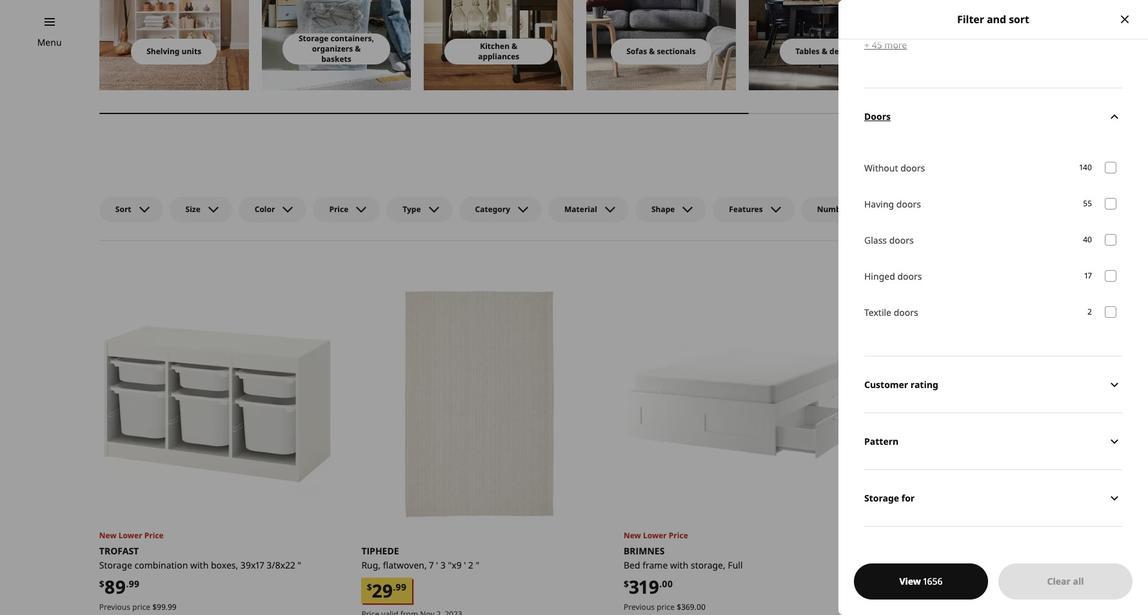 Task type: describe. For each thing, give the bounding box(es) containing it.
previous for 129
[[886, 602, 917, 613]]

shape button
[[636, 197, 707, 222]]

storage containers, organizers & baskets button
[[282, 33, 391, 64]]

textile doors
[[865, 307, 919, 319]]

category
[[475, 204, 510, 215]]

customer
[[865, 379, 909, 391]]

140 products element
[[1080, 162, 1093, 174]]

beds list item
[[912, 0, 1061, 90]]

appliances
[[478, 51, 520, 62]]

with for 00
[[670, 560, 689, 572]]

2 products element
[[1088, 306, 1093, 319]]

combination
[[135, 560, 188, 572]]

00 right 149
[[958, 602, 967, 613]]

2 inside tiphede rug, flatwoven, 7 ' 3 "x9 ' 2 "
[[469, 560, 474, 572]]

features button
[[713, 197, 795, 222]]

00 right '369'
[[697, 602, 706, 613]]

price for "
[[144, 530, 164, 541]]

storage for storage for
[[865, 492, 900, 505]]

menu button
[[37, 35, 62, 50]]

type
[[403, 204, 421, 215]]

pattern button
[[865, 413, 1123, 470]]

hinged
[[865, 271, 896, 283]]

" inside new lower price trofast storage combination with boxes, 39x17 3/8x22 " $ 89 . 99
[[298, 560, 301, 572]]

3
[[441, 560, 446, 572]]

2 ' from the left
[[464, 560, 466, 572]]

kitchen & appliances
[[478, 41, 520, 62]]

size
[[186, 204, 201, 215]]

55 products element
[[1084, 198, 1093, 210]]

369
[[682, 602, 695, 613]]

boxes,
[[211, 560, 238, 572]]

a person relaxing on a bed with storage and writing in a book image
[[912, 0, 1061, 90]]

29
[[372, 579, 393, 603]]

5/8x74
[[944, 560, 973, 572]]

textile
[[865, 307, 892, 319]]

7
[[429, 560, 434, 572]]

storage containers, organizers & baskets
[[299, 33, 374, 64]]

trofast
[[99, 545, 139, 558]]

color button
[[239, 197, 307, 222]]

40 products element
[[1084, 234, 1093, 246]]

customer rating button
[[865, 356, 1123, 413]]

149
[[944, 602, 956, 613]]

129
[[891, 575, 922, 600]]

price inside popup button
[[329, 204, 349, 215]]

55
[[1084, 198, 1093, 209]]

customer rating
[[865, 379, 939, 391]]

price button
[[313, 197, 380, 222]]

storage for storage containers, organizers & baskets
[[299, 33, 329, 44]]

17
[[1085, 270, 1093, 281]]

material button
[[549, 197, 629, 222]]

view
[[900, 576, 921, 588]]

price for 129
[[919, 602, 937, 613]]

glass doors
[[865, 235, 914, 247]]

sort
[[1009, 12, 1030, 26]]

doors for hinged doors
[[898, 271, 922, 283]]

number
[[817, 204, 849, 215]]

previous price $ 369 . 00
[[624, 602, 706, 613]]

containers,
[[331, 33, 374, 44]]

storage for button
[[865, 470, 1123, 527]]

bookcase,
[[886, 560, 929, 572]]

lower for 319
[[643, 530, 667, 541]]

price for combination
[[132, 602, 150, 613]]

doors for textile doors
[[894, 307, 919, 319]]

. inside new lower price brimnes bed frame with storage, full $ 319 . 00
[[660, 578, 662, 590]]

shelving units button
[[131, 39, 217, 64]]

39x17
[[241, 560, 264, 572]]

shelving units list item
[[99, 0, 249, 90]]

& for tables & desks
[[822, 46, 828, 57]]

number of drawers
[[817, 204, 893, 215]]

3/8x22
[[267, 560, 295, 572]]

filter and sort
[[958, 12, 1030, 26]]

kitchen & appliances button
[[445, 39, 553, 64]]

sofas & sectionals list item
[[587, 0, 736, 90]]

. down the storage,
[[695, 602, 697, 613]]

shelving
[[147, 46, 180, 57]]

items
[[1095, 160, 1115, 171]]

tables & desks list item
[[749, 0, 899, 90]]

"x9
[[448, 560, 462, 572]]

new for 89
[[99, 530, 117, 541]]

previous price $ 149 . 00
[[886, 602, 967, 613]]

1656 inside the sort and filter dialog
[[924, 576, 943, 588]]

tables
[[796, 46, 820, 57]]

with for 89
[[190, 560, 209, 572]]

size button
[[169, 197, 232, 222]]

a poang gray chair next to a side table with a coffee and glasses on it image
[[1074, 0, 1149, 90]]

clear
[[1048, 576, 1071, 588]]

99 inside $ 29 . 99
[[396, 582, 407, 594]]

a gray sofa against a light gray wall and a birch coffee table in front of it image
[[587, 0, 736, 90]]

2 inside the sort and filter dialog
[[1088, 306, 1093, 317]]

bookcase, 23 5/8x74 3/4 " 129 . 00
[[886, 560, 995, 600]]

+ 45 more button
[[865, 28, 1123, 62]]

140
[[1080, 162, 1093, 173]]

shape
[[652, 204, 675, 215]]

40
[[1084, 234, 1093, 245]]

having doors
[[865, 198, 921, 211]]

baskets
[[322, 54, 352, 64]]

tables & desks button
[[780, 39, 867, 64]]

doors
[[865, 110, 891, 123]]

heading inside the sort and filter dialog
[[865, 527, 1123, 584]]

two white billy bookcases with different sizes of vases and books in it image
[[99, 0, 249, 90]]

beds button
[[962, 39, 1011, 64]]

four transparent storage boxes stacked on each other with various household items packed in them image
[[262, 0, 411, 90]]

glass
[[865, 235, 887, 247]]

doors button
[[865, 88, 1123, 145]]

doors for having doors
[[897, 198, 921, 211]]

$ down combination at the bottom left of the page
[[152, 602, 157, 613]]

flatwoven,
[[383, 560, 427, 572]]

new lower price trofast storage combination with boxes, 39x17 3/8x22 " $ 89 . 99
[[99, 530, 301, 600]]



Task type: locate. For each thing, give the bounding box(es) containing it.
2 horizontal spatial price
[[919, 602, 937, 613]]

. down flatwoven, at the left bottom of the page
[[393, 582, 396, 594]]

1 horizontal spatial lower
[[643, 530, 667, 541]]

previous down '319'
[[624, 602, 655, 613]]

1 horizontal spatial 1656
[[1076, 160, 1093, 171]]

. inside new lower price trofast storage combination with boxes, 39x17 3/8x22 " $ 89 . 99
[[126, 578, 129, 590]]

1656 left items
[[1076, 160, 1093, 171]]

price left 149
[[919, 602, 937, 613]]

doors for without doors
[[901, 162, 926, 175]]

& for sofas & sectionals
[[649, 46, 655, 57]]

2 " from the left
[[476, 560, 480, 572]]

doors right hinged
[[898, 271, 922, 283]]

0 horizontal spatial 1656
[[924, 576, 943, 588]]

and
[[987, 12, 1007, 26]]

2 horizontal spatial storage
[[865, 492, 900, 505]]

00 inside bookcase, 23 5/8x74 3/4 " 129 . 00
[[924, 578, 935, 590]]

tiphede
[[362, 545, 399, 558]]

. up previous price $ 99 . 99
[[126, 578, 129, 590]]

pattern
[[865, 436, 899, 448]]

storage,
[[691, 560, 726, 572]]

1 ' from the left
[[436, 560, 438, 572]]

45
[[872, 39, 883, 51]]

" right 3/4 on the right of the page
[[991, 560, 995, 572]]

frame
[[643, 560, 668, 572]]

lower up trofast
[[119, 530, 142, 541]]

1 with from the left
[[190, 560, 209, 572]]

2 horizontal spatial "
[[991, 560, 995, 572]]

filter
[[958, 12, 985, 26]]

previous down 89
[[99, 602, 130, 613]]

$ inside new lower price brimnes bed frame with storage, full $ 319 . 00
[[624, 578, 629, 590]]

lower inside new lower price brimnes bed frame with storage, full $ 319 . 00
[[643, 530, 667, 541]]

3 " from the left
[[991, 560, 995, 572]]

number of drawers button
[[801, 197, 924, 222]]

3 previous from the left
[[886, 602, 917, 613]]

of
[[851, 204, 859, 215]]

two black carts next to each other with kitchen items and spices organized on them image
[[424, 0, 574, 90]]

bed
[[624, 560, 641, 572]]

& for kitchen & appliances
[[512, 41, 518, 52]]

previous down 129
[[886, 602, 917, 613]]

sectionals
[[657, 46, 696, 57]]

clear all
[[1048, 576, 1084, 588]]

storage inside storage for dropdown button
[[865, 492, 900, 505]]

0 horizontal spatial 2
[[469, 560, 474, 572]]

& inside storage containers, organizers & baskets
[[355, 43, 361, 54]]

1 horizontal spatial '
[[464, 560, 466, 572]]

1 lower from the left
[[119, 530, 142, 541]]

beds
[[977, 46, 996, 57]]

0 horizontal spatial lower
[[119, 530, 142, 541]]

with left boxes,
[[190, 560, 209, 572]]

1 previous from the left
[[99, 602, 130, 613]]

1 vertical spatial 2
[[469, 560, 474, 572]]

00 right the view
[[924, 578, 935, 590]]

clear all button
[[999, 564, 1133, 600]]

2 horizontal spatial previous
[[886, 602, 917, 613]]

document containing + 45 more
[[839, 0, 1149, 584]]

storage for
[[865, 492, 915, 505]]

category button
[[459, 197, 542, 222]]

2 previous from the left
[[624, 602, 655, 613]]

desks
[[830, 46, 852, 57]]

price down combination at the bottom left of the page
[[132, 602, 150, 613]]

23
[[932, 560, 942, 572]]

& inside sofas & sectionals button
[[649, 46, 655, 57]]

00
[[662, 578, 673, 590], [924, 578, 935, 590], [697, 602, 706, 613], [958, 602, 967, 613]]

menu
[[37, 36, 62, 48]]

$ 29 . 99
[[367, 579, 407, 603]]

&
[[512, 41, 518, 52], [355, 43, 361, 54], [649, 46, 655, 57], [822, 46, 828, 57]]

+
[[865, 39, 870, 51]]

rug,
[[362, 560, 381, 572]]

price
[[132, 602, 150, 613], [657, 602, 675, 613], [919, 602, 937, 613]]

a decorated dining table with six black chairs surrounding it and two bookcases in the background image
[[749, 0, 899, 90]]

1656
[[1076, 160, 1093, 171], [924, 576, 943, 588]]

1 horizontal spatial previous
[[624, 602, 655, 613]]

1 vertical spatial storage
[[865, 492, 900, 505]]

price for 319
[[669, 530, 688, 541]]

new up brimnes
[[624, 530, 641, 541]]

$ down new lower price brimnes bed frame with storage, full $ 319 . 00
[[677, 602, 682, 613]]

0 horizontal spatial '
[[436, 560, 438, 572]]

$ down trofast
[[99, 578, 104, 590]]

2 down 17 products element
[[1088, 306, 1093, 317]]

sofas & sectionals
[[627, 46, 696, 57]]

319
[[629, 575, 660, 600]]

new inside new lower price trofast storage combination with boxes, 39x17 3/8x22 " $ 89 . 99
[[99, 530, 117, 541]]

storage containers, organizers & baskets list item
[[262, 0, 411, 90]]

99
[[129, 578, 140, 590], [396, 582, 407, 594], [157, 602, 166, 613], [168, 602, 177, 613]]

. down bookcase, 23 5/8x74 3/4 " 129 . 00
[[956, 602, 958, 613]]

1 price from the left
[[132, 602, 150, 613]]

kitchen
[[480, 41, 510, 52]]

doors right the textile
[[894, 307, 919, 319]]

material
[[565, 204, 598, 215]]

00 down frame
[[662, 578, 673, 590]]

2 with from the left
[[670, 560, 689, 572]]

for
[[902, 492, 915, 505]]

doors right without
[[901, 162, 926, 175]]

storage inside storage containers, organizers & baskets
[[299, 33, 329, 44]]

2 new from the left
[[624, 530, 641, 541]]

units
[[182, 46, 201, 57]]

sofas
[[627, 46, 647, 57]]

doors right having
[[897, 198, 921, 211]]

new for 319
[[624, 530, 641, 541]]

. down frame
[[660, 578, 662, 590]]

2 horizontal spatial price
[[669, 530, 688, 541]]

new
[[99, 530, 117, 541], [624, 530, 641, 541]]

$ down the rug,
[[367, 582, 372, 594]]

doors
[[901, 162, 926, 175], [897, 198, 921, 211], [890, 235, 914, 247], [898, 271, 922, 283], [894, 307, 919, 319]]

2 price from the left
[[657, 602, 675, 613]]

0 vertical spatial 1656
[[1076, 160, 1093, 171]]

. inside $ 29 . 99
[[393, 582, 396, 594]]

1 horizontal spatial price
[[329, 204, 349, 215]]

2 right "x9
[[469, 560, 474, 572]]

new lower price brimnes bed frame with storage, full $ 319 . 00
[[624, 530, 743, 600]]

. right the view
[[922, 578, 924, 590]]

1 horizontal spatial 2
[[1088, 306, 1093, 317]]

kitchen & appliances list item
[[424, 0, 574, 90]]

brimnes
[[624, 545, 665, 558]]

3/4
[[975, 560, 989, 572]]

1 horizontal spatial price
[[657, 602, 675, 613]]

with inside new lower price brimnes bed frame with storage, full $ 319 . 00
[[670, 560, 689, 572]]

0 horizontal spatial previous
[[99, 602, 130, 613]]

tiphede rug, flatwoven, 7 ' 3 "x9 ' 2 "
[[362, 545, 480, 572]]

sort
[[115, 204, 131, 215]]

price inside new lower price brimnes bed frame with storage, full $ 319 . 00
[[669, 530, 688, 541]]

rotate 180 image
[[1107, 109, 1123, 125]]

" right "x9
[[476, 560, 480, 572]]

99 inside new lower price trofast storage combination with boxes, 39x17 3/8x22 " $ 89 . 99
[[129, 578, 140, 590]]

$ down bed
[[624, 578, 629, 590]]

1 new from the left
[[99, 530, 117, 541]]

storage inside new lower price trofast storage combination with boxes, 39x17 3/8x22 " $ 89 . 99
[[99, 560, 132, 572]]

$ inside $ 29 . 99
[[367, 582, 372, 594]]

0 horizontal spatial with
[[190, 560, 209, 572]]

price left '369'
[[657, 602, 675, 613]]

doors for glass doors
[[890, 235, 914, 247]]

1 horizontal spatial new
[[624, 530, 641, 541]]

1 " from the left
[[298, 560, 301, 572]]

with inside new lower price trofast storage combination with boxes, 39x17 3/8x22 " $ 89 . 99
[[190, 560, 209, 572]]

" inside bookcase, 23 5/8x74 3/4 " 129 . 00
[[991, 560, 995, 572]]

2 lower from the left
[[643, 530, 667, 541]]

organizers
[[312, 43, 353, 54]]

heading
[[865, 527, 1123, 584]]

having
[[865, 198, 895, 211]]

3 price from the left
[[919, 602, 937, 613]]

color
[[255, 204, 275, 215]]

1656 down "23"
[[924, 576, 943, 588]]

previous
[[99, 602, 130, 613], [624, 602, 655, 613], [886, 602, 917, 613]]

list item
[[1074, 0, 1149, 90]]

. inside bookcase, 23 5/8x74 3/4 " 129 . 00
[[922, 578, 924, 590]]

0 horizontal spatial new
[[99, 530, 117, 541]]

scrollbar
[[99, 106, 1123, 121]]

lower for 89
[[119, 530, 142, 541]]

' right 7
[[436, 560, 438, 572]]

2
[[1088, 306, 1093, 317], [469, 560, 474, 572]]

" inside tiphede rug, flatwoven, 7 ' 3 "x9 ' 2 "
[[476, 560, 480, 572]]

1 horizontal spatial storage
[[299, 33, 329, 44]]

document
[[839, 0, 1149, 584]]

new up trofast
[[99, 530, 117, 541]]

& inside kitchen & appliances
[[512, 41, 518, 52]]

1656 items
[[1076, 160, 1115, 171]]

hinged doors
[[865, 271, 922, 283]]

previous price $ 99 . 99
[[99, 602, 177, 613]]

. down combination at the bottom left of the page
[[166, 602, 168, 613]]

without
[[865, 162, 899, 175]]

1 vertical spatial 1656
[[924, 576, 943, 588]]

00 inside new lower price brimnes bed frame with storage, full $ 319 . 00
[[662, 578, 673, 590]]

0 horizontal spatial price
[[132, 602, 150, 613]]

0 vertical spatial storage
[[299, 33, 329, 44]]

tables & desks
[[796, 46, 852, 57]]

2 vertical spatial storage
[[99, 560, 132, 572]]

type button
[[387, 197, 453, 222]]

0 horizontal spatial "
[[298, 560, 301, 572]]

lower
[[119, 530, 142, 541], [643, 530, 667, 541]]

0 horizontal spatial storage
[[99, 560, 132, 572]]

0 horizontal spatial price
[[144, 530, 164, 541]]

0 vertical spatial 2
[[1088, 306, 1093, 317]]

1 horizontal spatial "
[[476, 560, 480, 572]]

price
[[329, 204, 349, 215], [144, 530, 164, 541], [669, 530, 688, 541]]

sort and filter dialog
[[839, 0, 1149, 616]]

"
[[298, 560, 301, 572], [476, 560, 480, 572], [991, 560, 995, 572]]

with right frame
[[670, 560, 689, 572]]

17 products element
[[1085, 270, 1093, 283]]

price inside new lower price trofast storage combination with boxes, 39x17 3/8x22 " $ 89 . 99
[[144, 530, 164, 541]]

doors right the glass
[[890, 235, 914, 247]]

shelving units
[[147, 46, 201, 57]]

+ 45 more
[[865, 39, 908, 51]]

new inside new lower price brimnes bed frame with storage, full $ 319 . 00
[[624, 530, 641, 541]]

' right "x9
[[464, 560, 466, 572]]

previous for combination
[[99, 602, 130, 613]]

lower inside new lower price trofast storage combination with boxes, 39x17 3/8x22 " $ 89 . 99
[[119, 530, 142, 541]]

sort button
[[99, 197, 163, 222]]

$ inside new lower price trofast storage combination with boxes, 39x17 3/8x22 " $ 89 . 99
[[99, 578, 104, 590]]

lower up brimnes
[[643, 530, 667, 541]]

& inside tables & desks button
[[822, 46, 828, 57]]

$ down bookcase, 23 5/8x74 3/4 " 129 . 00
[[939, 602, 944, 613]]

more
[[885, 39, 908, 51]]

" right 3/8x22
[[298, 560, 301, 572]]

rating
[[911, 379, 939, 391]]

view 1656
[[900, 576, 943, 588]]

1 horizontal spatial with
[[670, 560, 689, 572]]



Task type: vqa. For each thing, say whether or not it's contained in the screenshot.
the bottommost 2
yes



